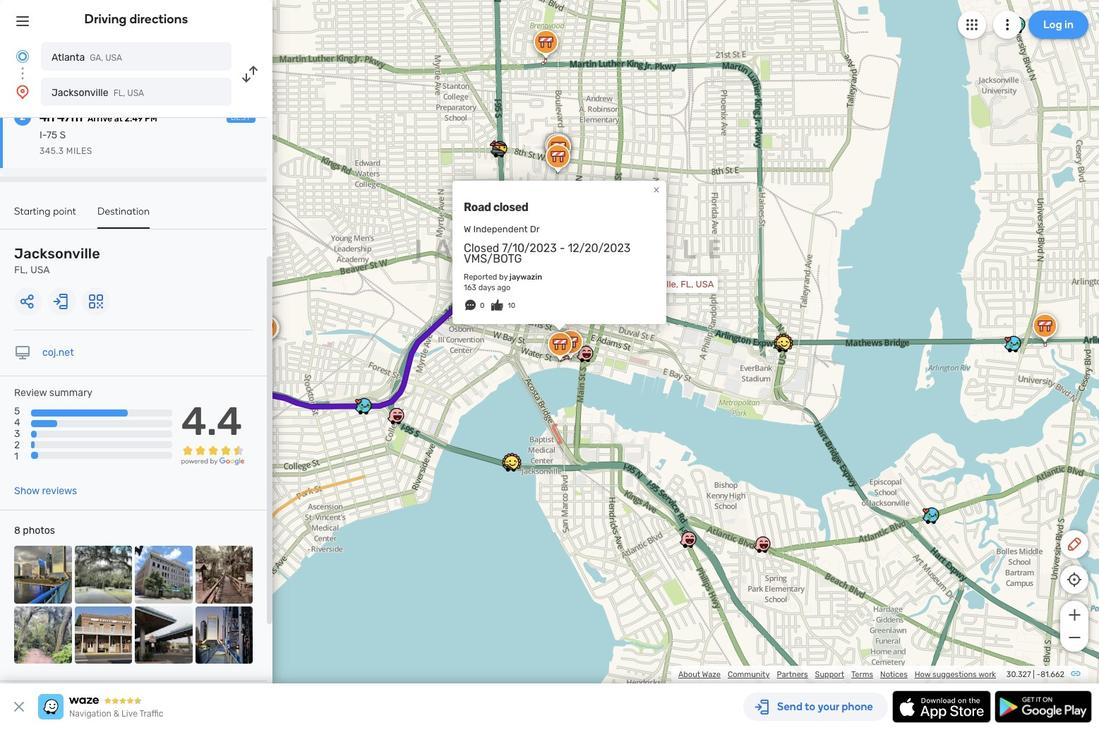 Task type: vqa. For each thing, say whether or not it's contained in the screenshot.
"47M"
yes



Task type: describe. For each thing, give the bounding box(es) containing it.
atlanta
[[52, 52, 85, 64]]

suggestions
[[933, 670, 977, 679]]

image 2 of jacksonville, jacksonville image
[[75, 546, 132, 604]]

image 8 of jacksonville, jacksonville image
[[195, 606, 253, 664]]

coj.net
[[42, 347, 74, 359]]

- for 81.662
[[1037, 670, 1041, 679]]

163
[[464, 283, 477, 292]]

reported
[[464, 273, 498, 282]]

dr
[[530, 224, 540, 234]]

at
[[114, 114, 123, 124]]

summary
[[49, 387, 93, 399]]

0 horizontal spatial fl,
[[14, 264, 28, 276]]

support link
[[816, 670, 845, 679]]

8
[[14, 525, 20, 537]]

navigation & live traffic
[[69, 709, 163, 719]]

81.662
[[1041, 670, 1065, 679]]

closed
[[464, 242, 500, 255]]

about
[[679, 670, 701, 679]]

zoom in image
[[1066, 607, 1084, 624]]

independent
[[474, 224, 528, 234]]

live
[[122, 709, 138, 719]]

i-75 s 345.3 miles
[[40, 129, 92, 156]]

|
[[1034, 670, 1035, 679]]

w independent dr
[[464, 224, 540, 234]]

arrive
[[88, 114, 112, 124]]

12/20/2023
[[568, 242, 631, 255]]

0
[[480, 302, 485, 310]]

&
[[114, 709, 119, 719]]

work
[[979, 670, 997, 679]]

10
[[508, 302, 516, 310]]

image 4 of jacksonville, jacksonville image
[[195, 546, 253, 604]]

4h 47m arrive at 2:49 pm
[[40, 109, 157, 125]]

notices
[[881, 670, 908, 679]]

ga,
[[90, 53, 103, 63]]

review summary
[[14, 387, 93, 399]]

×
[[654, 183, 660, 196]]

closed
[[493, 200, 529, 214]]

jacksonville,
[[624, 279, 679, 290]]

2 horizontal spatial fl,
[[681, 279, 694, 290]]

current location image
[[14, 48, 31, 65]]

how suggestions work link
[[915, 670, 997, 679]]

by
[[499, 273, 508, 282]]

computer image
[[14, 345, 31, 362]]

4
[[14, 417, 20, 429]]

1
[[14, 451, 18, 463]]

1 vertical spatial jacksonville fl, usa
[[14, 245, 100, 276]]

30.327 | -81.662
[[1007, 670, 1065, 679]]

usa up 2:49
[[127, 88, 144, 98]]

jaywazin
[[510, 273, 543, 282]]

community link
[[728, 670, 770, 679]]

location image
[[14, 83, 31, 100]]

review
[[14, 387, 47, 399]]

8 photos
[[14, 525, 55, 537]]

point
[[53, 206, 76, 218]]

destination
[[98, 206, 150, 218]]

0 vertical spatial 2
[[20, 111, 25, 123]]

navigation
[[69, 709, 112, 719]]

zoom out image
[[1066, 629, 1084, 646]]

w
[[464, 224, 471, 234]]

4h
[[40, 109, 54, 125]]

0 vertical spatial fl,
[[113, 88, 125, 98]]

road closed
[[464, 200, 529, 214]]

link image
[[1071, 668, 1082, 679]]

ago
[[497, 283, 511, 292]]

notices link
[[881, 670, 908, 679]]

75
[[46, 129, 57, 141]]



Task type: locate. For each thing, give the bounding box(es) containing it.
30.327
[[1007, 670, 1032, 679]]

2
[[20, 111, 25, 123], [14, 440, 20, 452]]

pencil image
[[1067, 536, 1084, 553]]

1 vertical spatial -
[[1037, 670, 1041, 679]]

waze
[[703, 670, 721, 679]]

jacksonville fl, usa down starting point button at left
[[14, 245, 100, 276]]

image 6 of jacksonville, jacksonville image
[[75, 606, 132, 664]]

photos
[[23, 525, 55, 537]]

x image
[[11, 699, 28, 716]]

- for 12/20/2023
[[560, 242, 565, 255]]

1 vertical spatial 2
[[14, 440, 20, 452]]

image 3 of jacksonville, jacksonville image
[[135, 546, 192, 604]]

2 left 4h
[[20, 111, 25, 123]]

0 vertical spatial jacksonville fl, usa
[[52, 87, 144, 99]]

terms
[[852, 670, 874, 679]]

closed 7/10/2023 - 12/20/2023 vms/botg reported by jaywazin 163 days ago
[[464, 242, 631, 292]]

47m
[[57, 109, 83, 125]]

- right |
[[1037, 670, 1041, 679]]

starting point button
[[14, 206, 76, 227]]

about waze link
[[679, 670, 721, 679]]

345.3
[[40, 146, 64, 156]]

5
[[14, 405, 20, 418]]

× link
[[651, 183, 663, 196]]

about waze community partners support terms notices how suggestions work
[[679, 670, 997, 679]]

0 horizontal spatial -
[[560, 242, 565, 255]]

destination button
[[98, 206, 150, 229]]

fl, down starting point button at left
[[14, 264, 28, 276]]

coj.net link
[[42, 347, 74, 359]]

pm
[[145, 114, 157, 124]]

usa down starting point button at left
[[30, 264, 50, 276]]

usa right jacksonville,
[[696, 279, 714, 290]]

s
[[60, 129, 66, 141]]

miles
[[66, 146, 92, 156]]

terms link
[[852, 670, 874, 679]]

community
[[728, 670, 770, 679]]

jacksonville down starting point button at left
[[14, 245, 100, 262]]

- inside closed 7/10/2023 - 12/20/2023 vms/botg reported by jaywazin 163 days ago
[[560, 242, 565, 255]]

jacksonville up 47m
[[52, 87, 109, 99]]

-
[[560, 242, 565, 255], [1037, 670, 1041, 679]]

vms/botg
[[464, 252, 522, 266]]

2:49
[[125, 114, 143, 124]]

fl, right jacksonville,
[[681, 279, 694, 290]]

driving directions
[[84, 11, 188, 27]]

show reviews
[[14, 485, 77, 497]]

days
[[479, 283, 496, 292]]

road
[[464, 200, 491, 214]]

5 4 3 2 1
[[14, 405, 20, 463]]

starting
[[14, 206, 51, 218]]

4.4
[[181, 398, 243, 445]]

how
[[915, 670, 931, 679]]

show
[[14, 485, 40, 497]]

partners link
[[777, 670, 808, 679]]

2 inside 5 4 3 2 1
[[14, 440, 20, 452]]

1 vertical spatial jacksonville
[[14, 245, 100, 262]]

i-
[[40, 129, 46, 141]]

1 vertical spatial fl,
[[14, 264, 28, 276]]

partners
[[777, 670, 808, 679]]

starting point
[[14, 206, 76, 218]]

usa right 'ga,'
[[105, 53, 122, 63]]

reviews
[[42, 485, 77, 497]]

2 down "4"
[[14, 440, 20, 452]]

atlanta ga, usa
[[52, 52, 122, 64]]

jacksonville
[[52, 87, 109, 99], [14, 245, 100, 262]]

2 vertical spatial fl,
[[681, 279, 694, 290]]

3
[[14, 428, 20, 440]]

traffic
[[139, 709, 163, 719]]

usa
[[105, 53, 122, 63], [127, 88, 144, 98], [30, 264, 50, 276], [696, 279, 714, 290]]

7/10/2023
[[502, 242, 557, 255]]

directions
[[130, 11, 188, 27]]

fl,
[[113, 88, 125, 98], [14, 264, 28, 276], [681, 279, 694, 290]]

0 vertical spatial -
[[560, 242, 565, 255]]

- right 7/10/2023 at the top
[[560, 242, 565, 255]]

image 5 of jacksonville, jacksonville image
[[14, 606, 72, 664]]

jacksonville fl, usa
[[52, 87, 144, 99], [14, 245, 100, 276]]

image 1 of jacksonville, jacksonville image
[[14, 546, 72, 604]]

1 horizontal spatial fl,
[[113, 88, 125, 98]]

1 horizontal spatial -
[[1037, 670, 1041, 679]]

image 7 of jacksonville, jacksonville image
[[135, 606, 192, 664]]

best
[[231, 114, 251, 122]]

jacksonville, fl, usa
[[624, 279, 714, 290]]

driving
[[84, 11, 127, 27]]

0 vertical spatial jacksonville
[[52, 87, 109, 99]]

support
[[816, 670, 845, 679]]

jacksonville fl, usa up 4h 47m arrive at 2:49 pm
[[52, 87, 144, 99]]

usa inside atlanta ga, usa
[[105, 53, 122, 63]]

fl, up at at top
[[113, 88, 125, 98]]



